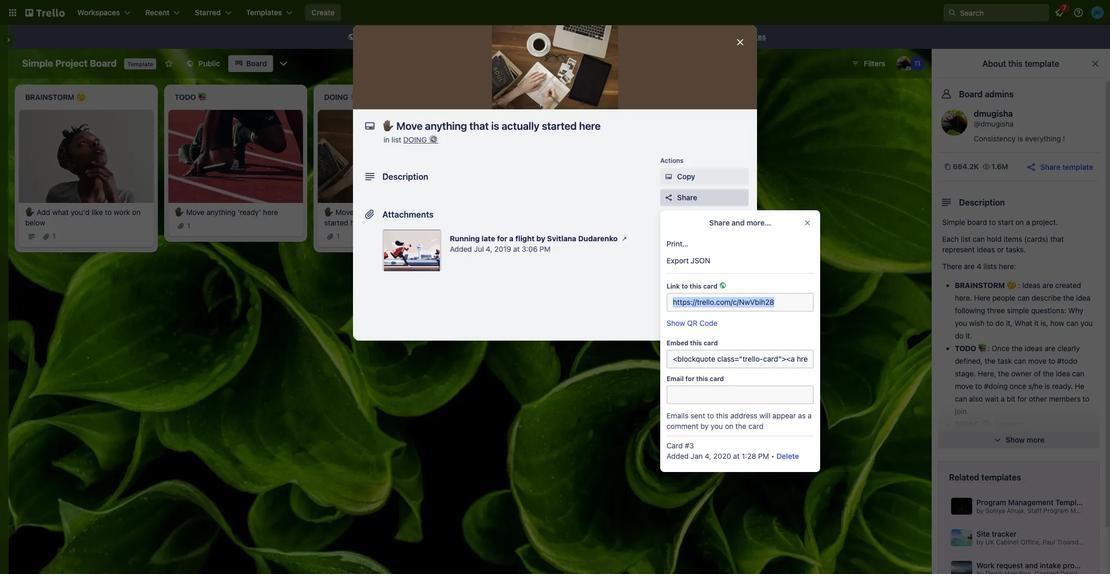 Task type: describe. For each thing, give the bounding box(es) containing it.
more for show
[[1027, 436, 1045, 445]]

added inside card #3 added jan 4, 2020 at 1:28 pm • delete
[[667, 452, 689, 461]]

close popover image
[[803, 219, 812, 227]]

todo 📚
[[955, 344, 988, 353]]

people
[[992, 294, 1016, 303]]

tracker
[[992, 530, 1017, 539]]

here:
[[999, 262, 1016, 271]]

simple board to start on a project.
[[942, 218, 1058, 227]]

board link
[[228, 55, 273, 72]]

: inside : ideas are created here. here people can describe the idea following three simple questions: why you wish to do it, what it is, how can you do it.
[[1018, 281, 1020, 290]]

by up 3:06
[[536, 234, 545, 243]]

: left finished
[[990, 432, 992, 441]]

0 horizontal spatial added
[[450, 245, 472, 254]]

can up join. on the bottom of the page
[[955, 395, 967, 404]]

todo
[[955, 344, 976, 353]]

the inside : ideas are created here. here people can describe the idea following three simple questions: why you wish to do it, what it is, how can you do it.
[[1063, 294, 1074, 303]]

jeremy miller (jeremymiller198) image
[[1091, 6, 1104, 19]]

is right this
[[375, 32, 381, 41]]

✋🏿 for ✋🏿 move anything 'ready' here
[[175, 208, 184, 217]]

to inside : ideas are created here. here people can describe the idea following three simple questions: why you wish to do it, what it is, how can you do it.
[[987, 319, 993, 328]]

simple for simple board to start on a project.
[[942, 218, 965, 227]]

card up email for this card text field
[[710, 375, 724, 383]]

about this template
[[982, 59, 1059, 68]]

can inside "each list can hold items (cards) that represent ideas or tasks."
[[973, 235, 985, 244]]

1 down what
[[53, 232, 56, 240]]

brainstorm
[[955, 281, 1005, 290]]

on inside emails sent to this address will appear as a comment by you on the card
[[725, 422, 733, 431]]

to down he
[[1083, 395, 1089, 404]]

also
[[969, 395, 983, 404]]

share template
[[1040, 162, 1093, 171]]

show for show qr code
[[667, 319, 685, 328]]

task
[[998, 357, 1012, 366]]

jul
[[474, 245, 484, 254]]

0 vertical spatial here
[[263, 208, 278, 217]]

move for ✋🏿 move anything that is actually started here
[[336, 208, 354, 217]]

sent
[[690, 411, 705, 420]]

card inside emails sent to this address will appear as a comment by you on the card
[[748, 422, 764, 431]]

embed
[[667, 339, 688, 347]]

back to home image
[[25, 4, 65, 21]]

template right about
[[1025, 59, 1059, 68]]

ahuja,
[[1007, 507, 1026, 515]]

board for create
[[598, 32, 618, 41]]

@
[[1098, 507, 1104, 515]]

🙌🏽
[[980, 432, 990, 441]]

process
[[1063, 561, 1091, 570]]

late
[[482, 234, 495, 243]]

Search field
[[956, 5, 1049, 21]]

on right anyone
[[481, 32, 490, 41]]

address
[[730, 411, 757, 420]]

0 vertical spatial are
[[964, 262, 975, 271]]

here
[[974, 294, 990, 303]]

dmugisha (dmugisha) image
[[941, 109, 967, 136]]

board admins
[[959, 89, 1014, 99]]

1 down the ✋🏿 move anything 'ready' here
[[187, 222, 190, 230]]

✋🏿 add what you'd like to work on below
[[25, 208, 141, 227]]

✋🏿 move anything that is actually started here
[[324, 208, 436, 227]]

what
[[52, 208, 69, 217]]

s/he
[[1028, 382, 1043, 391]]

0 horizontal spatial at
[[513, 245, 520, 254]]

site tracker by uk cabinet office, paul trowsdale, project
[[976, 530, 1110, 547]]

⚙️ inside doing ⚙️ : ongoing done! 🙌🏽 : finished
[[981, 420, 991, 429]]

he
[[1075, 382, 1084, 391]]

sm image for actions
[[663, 172, 674, 182]]

below
[[25, 218, 45, 227]]

the up "here,"
[[985, 357, 996, 366]]

Embed this card text field
[[667, 350, 814, 369]]

three
[[987, 306, 1005, 315]]

actually
[[410, 208, 436, 217]]

3:06
[[522, 245, 538, 254]]

4
[[977, 262, 981, 271]]

stage.
[[955, 369, 976, 378]]

card #3 added jan 4, 2020 at 1:28 pm • delete
[[667, 441, 799, 461]]

svitlana
[[547, 234, 576, 243]]

1 horizontal spatial program
[[1043, 507, 1069, 515]]

dudarenko
[[578, 234, 618, 243]]

show more
[[1006, 436, 1045, 445]]

finished
[[994, 432, 1022, 441]]

explore more templates link
[[677, 28, 772, 45]]

Board name text field
[[17, 55, 122, 72]]

'ready'
[[238, 208, 261, 217]]

1 up added jul 4, 2019 at 3:06 pm
[[486, 232, 489, 240]]

hold
[[987, 235, 1002, 244]]

in list doing ⚙️
[[384, 135, 438, 144]]

to left #todo
[[1048, 357, 1055, 366]]

manager
[[1070, 507, 1097, 515]]

export json
[[667, 256, 710, 265]]

for inside : once the ideas are clearly defined, the task can move to #todo stage. here, the owner of the idea can move to #doing once s/he is ready. he can also wait a bit for other members to join.
[[1017, 395, 1027, 404]]

trello inspiration (inspiringtaco) image
[[910, 56, 925, 71]]

this right link
[[690, 283, 702, 290]]

idea inside : once the ideas are clearly defined, the task can move to #todo stage. here, the owner of the idea can move to #doing once s/he is ready. he can also wait a bit for other members to join.
[[1056, 369, 1070, 378]]

1 horizontal spatial templates
[[981, 473, 1021, 482]]

share for share template
[[1040, 162, 1061, 171]]

sm image for running late for a flight by svitlana dudarenko
[[619, 234, 630, 244]]

board for board
[[246, 59, 267, 68]]

simple project board
[[22, 58, 117, 69]]

description for related templates
[[959, 198, 1005, 207]]

there are 4 lists here:
[[942, 262, 1016, 271]]

1 down started
[[337, 232, 340, 240]]

members
[[1049, 395, 1081, 404]]

once
[[1010, 382, 1026, 391]]

jan
[[691, 452, 703, 461]]

you inside emails sent to this address will appear as a comment by you on the card
[[711, 422, 723, 431]]

wish
[[969, 319, 985, 328]]

Email for this card text field
[[667, 386, 814, 405]]

: ideas are created here. here people can describe the idea following three simple questions: why you wish to do it, what it is, how can you do it.
[[955, 281, 1093, 340]]

0 vertical spatial do
[[995, 319, 1004, 328]]

template inside share template button
[[1062, 162, 1093, 171]]

anyone
[[455, 32, 479, 41]]

questions:
[[1031, 306, 1066, 315]]

sm image
[[346, 32, 357, 43]]

share for share and more…
[[709, 218, 730, 227]]

running late for a flight by svitlana dudarenko
[[450, 234, 618, 243]]

related
[[949, 473, 979, 482]]

create for create
[[311, 8, 335, 17]]

public button
[[180, 55, 226, 72]]

#3
[[685, 441, 694, 450]]

created
[[1055, 281, 1081, 290]]

once
[[992, 344, 1010, 353]]

a left project.
[[1026, 218, 1030, 227]]

to left copy.
[[533, 32, 540, 41]]

pm inside card #3 added jan 4, 2020 at 1:28 pm • delete
[[758, 452, 769, 461]]

create button
[[305, 4, 341, 21]]

done!
[[955, 432, 979, 441]]

for right email
[[685, 375, 695, 383]]

ready.
[[1052, 382, 1073, 391]]

!
[[1063, 134, 1065, 143]]

consistency
[[974, 134, 1016, 143]]

print… link
[[660, 236, 820, 253]]

br
[[1106, 507, 1110, 515]]

are inside : ideas are created here. here people can describe the idea following three simple questions: why you wish to do it, what it is, how can you do it.
[[1043, 281, 1053, 290]]

emails
[[667, 411, 688, 420]]

will
[[759, 411, 770, 420]]

added jul 4, 2019 at 3:06 pm
[[450, 245, 551, 254]]

delete button
[[777, 451, 799, 462]]

soniya
[[985, 507, 1005, 515]]

to right link
[[682, 283, 688, 290]]

2020
[[713, 452, 731, 461]]

delete
[[777, 452, 799, 461]]

running
[[450, 234, 480, 243]]

to left start
[[989, 218, 996, 227]]

✋🏿 for ✋🏿 add what you'd like to work on below
[[25, 208, 35, 217]]

office,
[[1021, 539, 1041, 547]]

there
[[942, 262, 962, 271]]

work request and intake process link
[[949, 559, 1091, 574]]

to up the also
[[975, 382, 982, 391]]

ideas inside : once the ideas are clearly defined, the task can move to #todo stage. here, the owner of the idea can move to #doing once s/he is ready. he can also wait a bit for other members to join.
[[1025, 344, 1043, 353]]

from
[[620, 32, 636, 41]]

simple for simple project board
[[22, 58, 53, 69]]

card down code
[[704, 339, 718, 347]]

the right once
[[1012, 344, 1023, 353]]

this right embed
[[690, 339, 702, 347]]

a left public
[[383, 32, 387, 41]]

template right public
[[411, 32, 441, 41]]



Task type: locate. For each thing, give the bounding box(es) containing it.
here inside ✋🏿 move anything that is actually started here
[[350, 218, 365, 227]]

0 horizontal spatial share
[[677, 193, 697, 202]]

0 horizontal spatial board
[[90, 58, 117, 69]]

doing up done!
[[955, 420, 979, 429]]

that left actually
[[387, 208, 401, 217]]

tasks.
[[1006, 245, 1026, 254]]

1 horizontal spatial ⚙️
[[981, 420, 991, 429]]

1 horizontal spatial board
[[967, 218, 987, 227]]

7 notifications image
[[1053, 6, 1066, 19]]

list for each
[[961, 235, 971, 244]]

1 vertical spatial here
[[350, 218, 365, 227]]

0 vertical spatial ⚙️
[[429, 135, 438, 144]]

by inside site tracker by uk cabinet office, paul trowsdale, project
[[976, 539, 984, 547]]

the right of
[[1043, 369, 1054, 378]]

idea up 'ready.'
[[1056, 369, 1070, 378]]

description up simple board to start on a project.
[[959, 198, 1005, 207]]

the left the internet at the top of page
[[492, 32, 502, 41]]

ongoing
[[995, 420, 1024, 429]]

1 horizontal spatial sm image
[[663, 172, 674, 182]]

share down everything
[[1040, 162, 1061, 171]]

0 vertical spatial share
[[1040, 162, 1061, 171]]

that
[[387, 208, 401, 217], [1050, 235, 1064, 244]]

about
[[982, 59, 1006, 68]]

on right work
[[132, 208, 141, 217]]

✋🏿 for ✋🏿 move anything that is actually started here
[[324, 208, 334, 217]]

1 vertical spatial and
[[1025, 561, 1038, 570]]

4, inside card #3 added jan 4, 2020 at 1:28 pm • delete
[[705, 452, 711, 461]]

3 ✋🏿 from the left
[[324, 208, 334, 217]]

template left star or unstar board icon
[[127, 61, 153, 67]]

emails sent to this address will appear as a comment by you on the card
[[667, 411, 812, 431]]

by inside emails sent to this address will appear as a comment by you on the card
[[700, 422, 709, 431]]

is inside ✋🏿 move anything that is actually started here
[[403, 208, 408, 217]]

1 vertical spatial move
[[955, 382, 973, 391]]

1 anything from the left
[[207, 208, 236, 217]]

: right 🤔
[[1018, 281, 1020, 290]]

work
[[114, 208, 130, 217]]

•
[[771, 452, 775, 461]]

management
[[1008, 498, 1054, 507]]

related templates
[[949, 473, 1021, 482]]

ideas down it
[[1025, 344, 1043, 353]]

1 horizontal spatial you
[[955, 319, 967, 328]]

1 vertical spatial are
[[1043, 281, 1053, 290]]

by left soniya
[[976, 507, 984, 515]]

are left 4
[[964, 262, 975, 271]]

#todo
[[1057, 357, 1077, 366]]

on inside the ✋🏿 add what you'd like to work on below
[[132, 208, 141, 217]]

🤔
[[1007, 281, 1016, 290]]

added down card
[[667, 452, 689, 461]]

ideas down hold
[[977, 245, 995, 254]]

request
[[996, 561, 1023, 570]]

show down ongoing
[[1006, 436, 1025, 445]]

: inside : once the ideas are clearly defined, the task can move to #todo stage. here, the owner of the idea can move to #doing once s/he is ready. he can also wait a bit for other members to join.
[[988, 344, 990, 353]]

dmugisha (dmugisha) image
[[896, 56, 911, 71]]

1 vertical spatial list
[[961, 235, 971, 244]]

brainstorm 🤔
[[955, 281, 1016, 290]]

can up he
[[1072, 369, 1084, 378]]

card down json
[[703, 283, 717, 290]]

1 vertical spatial at
[[733, 452, 740, 461]]

to right wish
[[987, 319, 993, 328]]

can down why
[[1066, 319, 1079, 328]]

each list can hold items (cards) that represent ideas or tasks.
[[942, 235, 1064, 254]]

:
[[1018, 281, 1020, 290], [988, 344, 990, 353], [991, 420, 993, 429], [990, 432, 992, 441]]

program down "related templates"
[[976, 498, 1006, 507]]

4,
[[486, 245, 492, 254], [705, 452, 711, 461]]

0 vertical spatial template
[[127, 61, 153, 67]]

project.
[[1032, 218, 1058, 227]]

1 horizontal spatial added
[[667, 452, 689, 461]]

1 vertical spatial ⚙️
[[981, 420, 991, 429]]

description for actions
[[382, 172, 428, 182]]

template down !
[[1062, 162, 1093, 171]]

0 horizontal spatial do
[[955, 331, 964, 340]]

link
[[667, 283, 680, 290]]

public
[[199, 59, 220, 68]]

0 vertical spatial and
[[732, 218, 745, 227]]

wait
[[985, 395, 999, 404]]

1 vertical spatial added
[[667, 452, 689, 461]]

code
[[700, 319, 718, 328]]

comment
[[667, 422, 698, 431]]

1 horizontal spatial board
[[246, 59, 267, 68]]

1 ✋🏿 from the left
[[25, 208, 35, 217]]

start
[[998, 218, 1014, 227]]

the down task
[[998, 369, 1009, 378]]

lists
[[983, 262, 997, 271]]

1 horizontal spatial that
[[1050, 235, 1064, 244]]

1 horizontal spatial description
[[959, 198, 1005, 207]]

show left qr
[[667, 319, 685, 328]]

1 horizontal spatial here
[[350, 218, 365, 227]]

board left from
[[598, 32, 618, 41]]

⚙️ up 🙌🏽
[[981, 420, 991, 429]]

✋🏿 inside ✋🏿 move anything that is actually started here
[[324, 208, 334, 217]]

1 horizontal spatial project
[[1091, 539, 1110, 547]]

create for create board from template
[[572, 32, 596, 41]]

1 horizontal spatial move
[[336, 208, 354, 217]]

simple up the each
[[942, 218, 965, 227]]

0 horizontal spatial board
[[598, 32, 618, 41]]

to inside emails sent to this address will appear as a comment by you on the card
[[707, 411, 714, 420]]

1 horizontal spatial and
[[1025, 561, 1038, 570]]

a inside : once the ideas are clearly defined, the task can move to #todo stage. here, the owner of the idea can move to #doing once s/he is ready. he can also wait a bit for other members to join.
[[1001, 395, 1005, 404]]

link to this card
[[667, 283, 717, 290]]

move
[[1028, 357, 1046, 366], [955, 382, 973, 391]]

more right finished
[[1027, 436, 1045, 445]]

explore
[[684, 32, 710, 41]]

can left hold
[[973, 235, 985, 244]]

0 horizontal spatial and
[[732, 218, 745, 227]]

1 vertical spatial simple
[[942, 218, 965, 227]]

copy link
[[660, 168, 749, 185]]

this
[[1008, 59, 1023, 68], [690, 283, 702, 290], [690, 339, 702, 347], [696, 375, 708, 383], [716, 411, 728, 420]]

0 vertical spatial at
[[513, 245, 520, 254]]

a inside emails sent to this address will appear as a comment by you on the card
[[808, 411, 812, 420]]

share inside share button
[[677, 193, 697, 202]]

templates right explore
[[731, 32, 766, 41]]

project inside board name text field
[[55, 58, 88, 69]]

0 vertical spatial templates
[[731, 32, 766, 41]]

program right staff at bottom
[[1043, 507, 1069, 515]]

0 horizontal spatial templates
[[731, 32, 766, 41]]

pm right 3:06
[[540, 245, 551, 254]]

list inside "each list can hold items (cards) that represent ideas or tasks."
[[961, 235, 971, 244]]

it.
[[966, 331, 972, 340]]

this right email
[[696, 375, 708, 383]]

more right explore
[[712, 32, 729, 41]]

1 horizontal spatial idea
[[1076, 294, 1090, 303]]

uk
[[985, 539, 994, 547]]

create inside button
[[311, 8, 335, 17]]

None text field
[[377, 117, 724, 136]]

can up 'simple'
[[1017, 294, 1030, 303]]

pm left •
[[758, 452, 769, 461]]

1 horizontal spatial pm
[[758, 452, 769, 461]]

0 horizontal spatial ideas
[[977, 245, 995, 254]]

pm
[[540, 245, 551, 254], [758, 452, 769, 461]]

for
[[443, 32, 453, 41], [497, 234, 507, 243], [685, 375, 695, 383], [1017, 395, 1027, 404]]

Link to this card text field
[[667, 293, 814, 312]]

0 vertical spatial pm
[[540, 245, 551, 254]]

and left intake
[[1025, 561, 1038, 570]]

⚙️ right in
[[429, 135, 438, 144]]

1 vertical spatial doing
[[955, 420, 979, 429]]

1 vertical spatial template
[[1055, 498, 1088, 507]]

list
[[391, 135, 401, 144], [961, 235, 971, 244]]

0 horizontal spatial doing
[[403, 135, 427, 144]]

for left anyone
[[443, 32, 453, 41]]

1 vertical spatial more
[[1027, 436, 1045, 445]]

owner
[[1011, 369, 1032, 378]]

doing inside doing ⚙️ : ongoing done! 🙌🏽 : finished
[[955, 420, 979, 429]]

that inside "each list can hold items (cards) that represent ideas or tasks."
[[1050, 235, 1064, 244]]

show inside button
[[1006, 436, 1025, 445]]

the down "address"
[[735, 422, 746, 431]]

by inside "program management template by soniya ahuja, staff program manager @ br"
[[976, 507, 984, 515]]

0 horizontal spatial you
[[711, 422, 723, 431]]

2 horizontal spatial ✋🏿
[[324, 208, 334, 217]]

at inside card #3 added jan 4, 2020 at 1:28 pm • delete
[[733, 452, 740, 461]]

site
[[976, 530, 990, 539]]

for right bit
[[1017, 395, 1027, 404]]

anything inside ✋🏿 move anything that is actually started here
[[356, 208, 385, 217]]

0 vertical spatial move
[[1028, 357, 1046, 366]]

2 vertical spatial share
[[709, 218, 730, 227]]

share down copy on the top right of page
[[677, 193, 697, 202]]

sm image down actions at the right
[[663, 172, 674, 182]]

dmugisha
[[974, 109, 1013, 118]]

0 vertical spatial description
[[382, 172, 428, 182]]

1 horizontal spatial 4,
[[705, 452, 711, 461]]

sm image right dudarenko
[[619, 234, 630, 244]]

internet
[[504, 32, 531, 41]]

following
[[955, 306, 985, 315]]

1 horizontal spatial ✋🏿
[[175, 208, 184, 217]]

1 horizontal spatial at
[[733, 452, 740, 461]]

simple
[[22, 58, 53, 69], [942, 218, 965, 227]]

2 anything from the left
[[356, 208, 385, 217]]

template
[[127, 61, 153, 67], [1055, 498, 1088, 507]]

1 vertical spatial templates
[[981, 473, 1021, 482]]

star or unstar board image
[[165, 59, 173, 68]]

that down project.
[[1050, 235, 1064, 244]]

4, right jul
[[486, 245, 492, 254]]

1 horizontal spatial show
[[1006, 436, 1025, 445]]

0 horizontal spatial project
[[55, 58, 88, 69]]

1 horizontal spatial simple
[[942, 218, 965, 227]]

0 horizontal spatial move
[[186, 208, 205, 217]]

or
[[997, 245, 1004, 254]]

1 vertical spatial ideas
[[1025, 344, 1043, 353]]

list for in
[[391, 135, 401, 144]]

by down sent
[[700, 422, 709, 431]]

sm image
[[663, 172, 674, 182], [619, 234, 630, 244]]

the inside emails sent to this address will appear as a comment by you on the card
[[735, 422, 746, 431]]

0 horizontal spatial show
[[667, 319, 685, 328]]

1 horizontal spatial list
[[961, 235, 971, 244]]

1 vertical spatial pm
[[758, 452, 769, 461]]

(cards)
[[1024, 235, 1048, 244]]

anything for that
[[356, 208, 385, 217]]

by left uk
[[976, 539, 984, 547]]

join.
[[955, 407, 969, 416]]

1 horizontal spatial move
[[1028, 357, 1046, 366]]

public
[[389, 32, 409, 41]]

template inside "program management template by soniya ahuja, staff program manager @ br"
[[1055, 498, 1088, 507]]

1 vertical spatial description
[[959, 198, 1005, 207]]

template inside create board from template link
[[638, 32, 669, 41]]

is right s/he
[[1045, 382, 1050, 391]]

1 horizontal spatial ideas
[[1025, 344, 1043, 353]]

you up card #3 added jan 4, 2020 at 1:28 pm • delete
[[711, 422, 723, 431]]

ideas inside "each list can hold items (cards) that represent ideas or tasks."
[[977, 245, 995, 254]]

0 horizontal spatial move
[[955, 382, 973, 391]]

export json link
[[660, 253, 820, 269]]

0 vertical spatial doing
[[403, 135, 427, 144]]

show more button
[[938, 432, 1100, 449]]

1 vertical spatial board
[[967, 218, 987, 227]]

to inside the ✋🏿 add what you'd like to work on below
[[105, 208, 112, 217]]

1.6m
[[991, 162, 1008, 171]]

more inside the show more button
[[1027, 436, 1045, 445]]

#doing
[[984, 382, 1008, 391]]

: left ongoing
[[991, 420, 993, 429]]

is inside : once the ideas are clearly defined, the task can move to #todo stage. here, the owner of the idea can move to #doing once s/he is ready. he can also wait a bit for other members to join.
[[1045, 382, 1050, 391]]

filters
[[864, 59, 885, 68]]

0 horizontal spatial pm
[[540, 245, 551, 254]]

more inside explore more templates link
[[712, 32, 729, 41]]

description down 'in list doing ⚙️' in the left of the page
[[382, 172, 428, 182]]

0 horizontal spatial that
[[387, 208, 401, 217]]

project inside site tracker by uk cabinet office, paul trowsdale, project
[[1091, 539, 1110, 547]]

idea up why
[[1076, 294, 1090, 303]]

actions
[[660, 157, 684, 165]]

staff
[[1027, 507, 1042, 515]]

1 vertical spatial project
[[1091, 539, 1110, 547]]

0 horizontal spatial idea
[[1056, 369, 1070, 378]]

2 horizontal spatial share
[[1040, 162, 1061, 171]]

2 move from the left
[[336, 208, 354, 217]]

simple down the back to home image
[[22, 58, 53, 69]]

0 vertical spatial idea
[[1076, 294, 1090, 303]]

share and more…
[[709, 218, 771, 227]]

create board from template link
[[566, 28, 675, 45]]

board inside text field
[[90, 58, 117, 69]]

share for share
[[677, 193, 697, 202]]

1 horizontal spatial more
[[1027, 436, 1045, 445]]

here right 'ready'
[[263, 208, 278, 217]]

started
[[324, 218, 348, 227]]

primary element
[[0, 0, 1110, 25]]

here
[[263, 208, 278, 217], [350, 218, 365, 227]]

open information menu image
[[1073, 7, 1084, 18]]

templates up soniya
[[981, 473, 1021, 482]]

0 horizontal spatial ⚙️
[[429, 135, 438, 144]]

of
[[1034, 369, 1041, 378]]

paul
[[1043, 539, 1055, 547]]

in
[[384, 135, 389, 144]]

board for simple
[[967, 218, 987, 227]]

do left it,
[[995, 319, 1004, 328]]

this inside emails sent to this address will appear as a comment by you on the card
[[716, 411, 728, 420]]

is left everything
[[1018, 134, 1023, 143]]

2 horizontal spatial board
[[959, 89, 983, 99]]

that inside ✋🏿 move anything that is actually started here
[[387, 208, 401, 217]]

for up 2019
[[497, 234, 507, 243]]

to right sent
[[707, 411, 714, 420]]

0 vertical spatial sm image
[[663, 172, 674, 182]]

you up it.
[[955, 319, 967, 328]]

move inside ✋🏿 move anything that is actually started here
[[336, 208, 354, 217]]

share inside share template button
[[1040, 162, 1061, 171]]

here right started
[[350, 218, 365, 227]]

0 vertical spatial simple
[[22, 58, 53, 69]]

email for this card
[[667, 375, 724, 383]]

0 vertical spatial show
[[667, 319, 685, 328]]

do left it.
[[955, 331, 964, 340]]

1 vertical spatial that
[[1050, 235, 1064, 244]]

board up hold
[[967, 218, 987, 227]]

to
[[533, 32, 540, 41], [105, 208, 112, 217], [989, 218, 996, 227], [682, 283, 688, 290], [987, 319, 993, 328], [1048, 357, 1055, 366], [975, 382, 982, 391], [1083, 395, 1089, 404], [707, 411, 714, 420]]

anything for 'ready'
[[207, 208, 236, 217]]

0 vertical spatial project
[[55, 58, 88, 69]]

doing right in
[[403, 135, 427, 144]]

0 vertical spatial added
[[450, 245, 472, 254]]

template left @
[[1055, 498, 1088, 507]]

share button
[[660, 189, 749, 206]]

idea inside : ideas are created here. here people can describe the idea following three simple questions: why you wish to do it, what it is, how can you do it.
[[1076, 294, 1090, 303]]

0 vertical spatial ideas
[[977, 245, 995, 254]]

filters button
[[848, 55, 889, 72]]

2 horizontal spatial you
[[1081, 319, 1093, 328]]

0 horizontal spatial program
[[976, 498, 1006, 507]]

board
[[598, 32, 618, 41], [967, 218, 987, 227]]

work
[[976, 561, 995, 570]]

doing ⚙️ link
[[403, 135, 438, 144]]

template right from
[[638, 32, 669, 41]]

move for ✋🏿 move anything 'ready' here
[[186, 208, 205, 217]]

you
[[955, 319, 967, 328], [1081, 319, 1093, 328], [711, 422, 723, 431]]

board for board admins
[[959, 89, 983, 99]]

card down the will
[[748, 422, 764, 431]]

1 horizontal spatial anything
[[356, 208, 385, 217]]

this right about
[[1008, 59, 1023, 68]]

: left once
[[988, 344, 990, 353]]

a left bit
[[1001, 395, 1005, 404]]

0 horizontal spatial create
[[311, 8, 335, 17]]

added down running
[[450, 245, 472, 254]]

sm image inside copy link
[[663, 172, 674, 182]]

0 vertical spatial more
[[712, 32, 729, 41]]

describe
[[1032, 294, 1061, 303]]

0 vertical spatial 4,
[[486, 245, 492, 254]]

0 vertical spatial that
[[387, 208, 401, 217]]

show for show more
[[1006, 436, 1025, 445]]

2 ✋🏿 from the left
[[175, 208, 184, 217]]

move up of
[[1028, 357, 1046, 366]]

0 horizontal spatial description
[[382, 172, 428, 182]]

✋🏿 inside the ✋🏿 add what you'd like to work on below
[[25, 208, 35, 217]]

1 horizontal spatial do
[[995, 319, 1004, 328]]

0 horizontal spatial here
[[263, 208, 278, 217]]

at left 1:28
[[733, 452, 740, 461]]

to right like
[[105, 208, 112, 217]]

trowsdale,
[[1057, 539, 1089, 547]]

like
[[92, 208, 103, 217]]

more for explore
[[712, 32, 729, 41]]

are inside : once the ideas are clearly defined, the task can move to #todo stage. here, the owner of the idea can move to #doing once s/he is ready. he can also wait a bit for other members to join.
[[1045, 344, 1055, 353]]

print…
[[667, 239, 688, 248]]

1 horizontal spatial create
[[572, 32, 596, 41]]

can up owner
[[1014, 357, 1026, 366]]

export
[[667, 256, 689, 265]]

search image
[[948, 8, 956, 17]]

on right start
[[1016, 218, 1024, 227]]

idea
[[1076, 294, 1090, 303], [1056, 369, 1070, 378]]

1 horizontal spatial template
[[1055, 498, 1088, 507]]

share down share button
[[709, 218, 730, 227]]

1 vertical spatial do
[[955, 331, 964, 340]]

list up represent at right
[[961, 235, 971, 244]]

✋🏿
[[25, 208, 35, 217], [175, 208, 184, 217], [324, 208, 334, 217]]

simple inside board name text field
[[22, 58, 53, 69]]

0 horizontal spatial list
[[391, 135, 401, 144]]

4, right jan
[[705, 452, 711, 461]]

a up 2019
[[509, 234, 513, 243]]

customize views image
[[278, 58, 289, 69]]

and left more…
[[732, 218, 745, 227]]

1 move from the left
[[186, 208, 205, 217]]



Task type: vqa. For each thing, say whether or not it's contained in the screenshot.
27 button to the top
no



